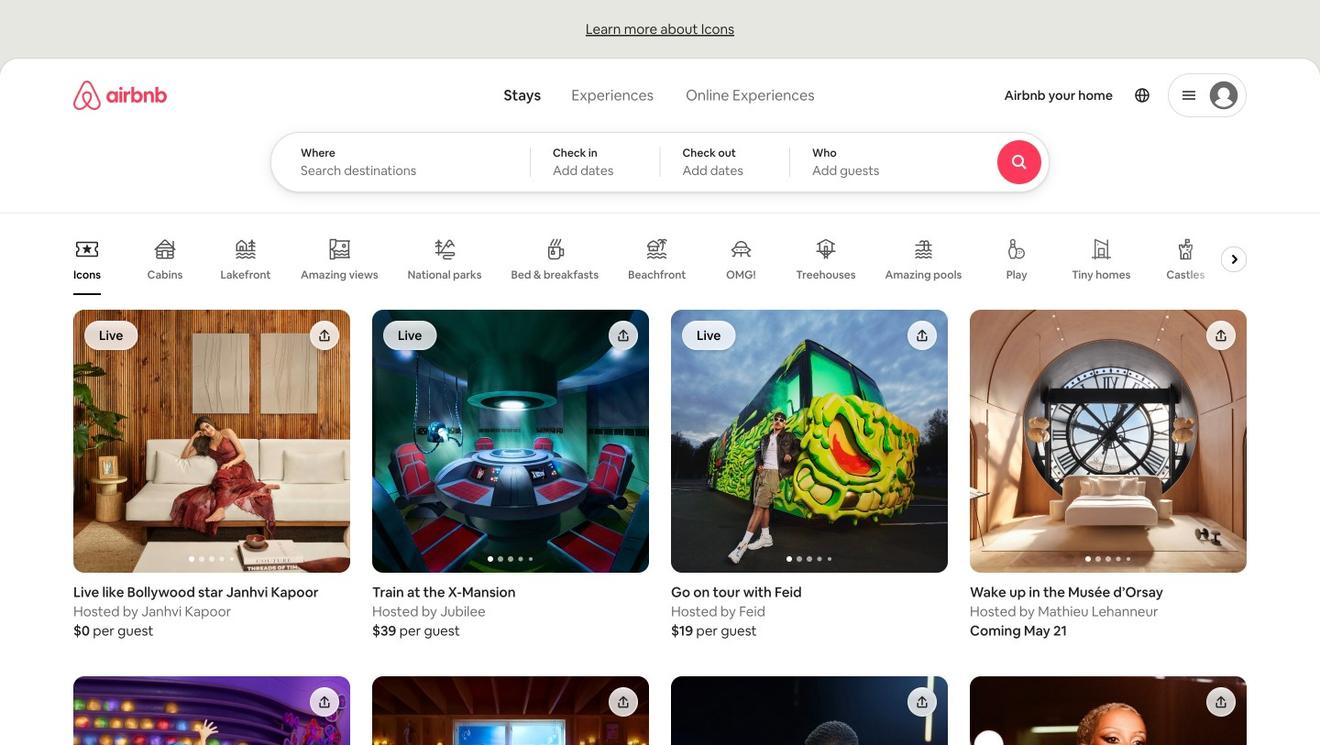 Task type: locate. For each thing, give the bounding box(es) containing it.
what can we help you find? tab list
[[489, 75, 669, 116]]

None search field
[[270, 59, 1100, 193]]

group
[[73, 224, 1254, 295], [73, 310, 350, 573], [372, 310, 649, 573], [671, 310, 948, 573], [970, 310, 1247, 573]]



Task type: vqa. For each thing, say whether or not it's contained in the screenshot.
group
yes



Task type: describe. For each thing, give the bounding box(es) containing it.
profile element
[[843, 59, 1247, 132]]

Search destinations search field
[[301, 162, 501, 179]]



